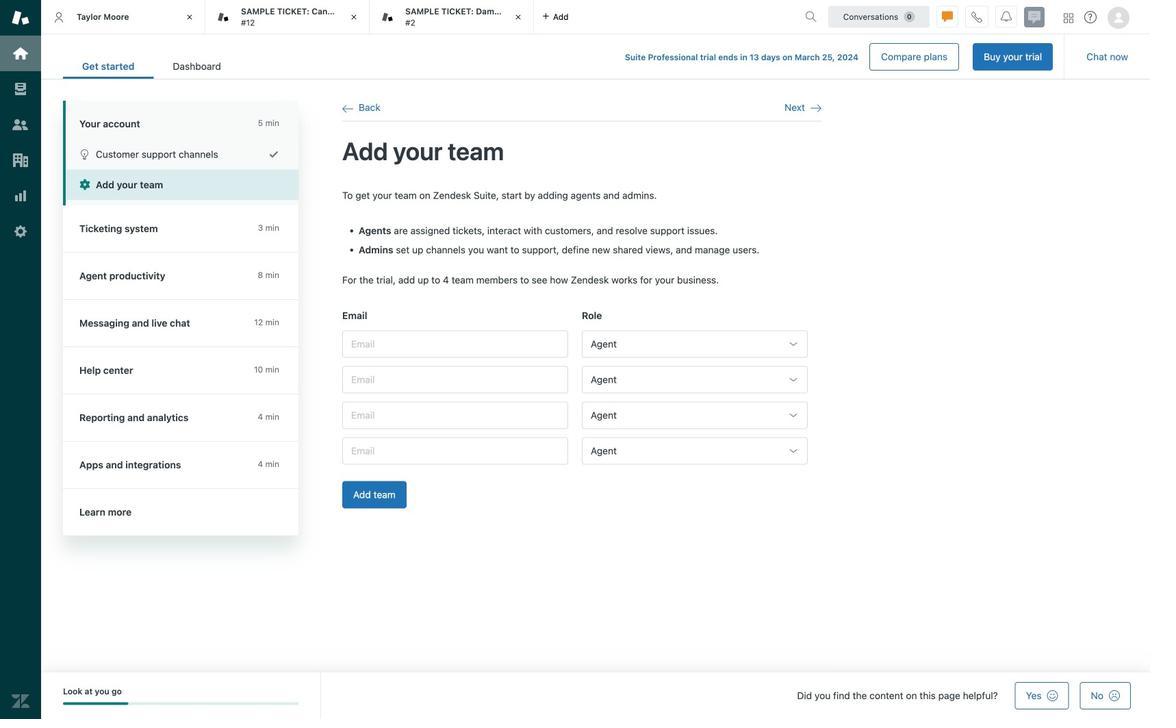 Task type: describe. For each thing, give the bounding box(es) containing it.
zendesk products image
[[1065, 13, 1074, 23]]

zendesk support image
[[12, 9, 29, 27]]

zendesk chat image
[[1025, 7, 1045, 27]]

organizations image
[[12, 151, 29, 169]]

4 email field from the top
[[343, 437, 569, 465]]

content-title region
[[343, 135, 822, 167]]

admin image
[[12, 223, 29, 240]]

main element
[[0, 0, 41, 719]]

March 25, 2024 text field
[[795, 52, 859, 62]]

3 email field from the top
[[343, 402, 569, 429]]

reporting image
[[12, 187, 29, 205]]

button displays agent's chat status as away. image
[[943, 11, 954, 22]]



Task type: locate. For each thing, give the bounding box(es) containing it.
1 close image from the left
[[183, 10, 197, 24]]

2 close image from the left
[[512, 10, 525, 24]]

close image
[[347, 10, 361, 24]]

2 email field from the top
[[343, 366, 569, 393]]

get help image
[[1085, 11, 1098, 23]]

get started image
[[12, 45, 29, 62]]

heading
[[63, 101, 299, 139]]

notifications image
[[1002, 11, 1013, 22]]

tab list
[[63, 53, 240, 79]]

progress bar image
[[63, 703, 128, 705]]

footer
[[41, 673, 1151, 719]]

customers image
[[12, 116, 29, 134]]

0 horizontal spatial close image
[[183, 10, 197, 24]]

1 email field from the top
[[343, 330, 569, 358]]

1 horizontal spatial close image
[[512, 10, 525, 24]]

progress-bar progress bar
[[63, 703, 299, 705]]

Email field
[[343, 330, 569, 358], [343, 366, 569, 393], [343, 402, 569, 429], [343, 437, 569, 465]]

tab
[[41, 0, 206, 34], [206, 0, 370, 34], [370, 0, 534, 34], [154, 53, 240, 79]]

zendesk image
[[12, 693, 29, 710]]

region
[[343, 189, 822, 525]]

close image
[[183, 10, 197, 24], [512, 10, 525, 24]]

tabs tab list
[[41, 0, 800, 34]]

views image
[[12, 80, 29, 98]]



Task type: vqa. For each thing, say whether or not it's contained in the screenshot.
BUTTON DISPLAYS AGENT'S CHAT STATUS AS INVISIBLE. IMAGE
no



